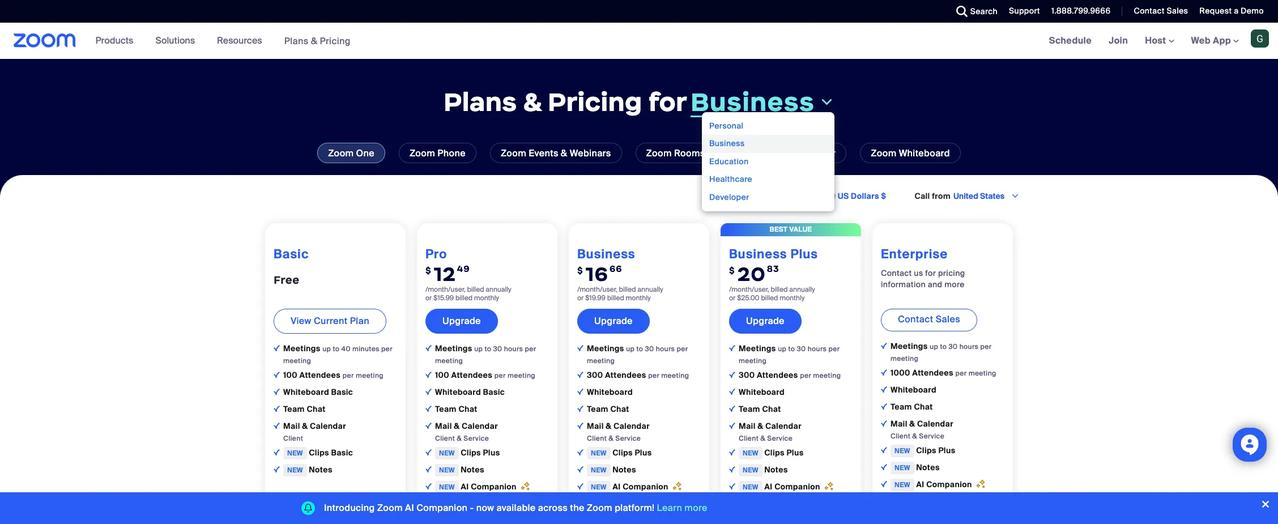Task type: locate. For each thing, give the bounding box(es) containing it.
1 vertical spatial pricing
[[548, 86, 642, 118]]

/month/user, inside /month/user, billed annually or $15.99 billed monthly
[[426, 285, 466, 294]]

1 cloud storage 5gb from the left
[[435, 499, 509, 509]]

up for basic
[[322, 344, 331, 353]]

minutes
[[352, 344, 380, 353]]

notes for business
[[613, 465, 636, 475]]

3 monthly from the left
[[780, 293, 805, 302]]

0 vertical spatial for
[[648, 86, 687, 118]]

demo
[[1241, 6, 1264, 16]]

plans
[[284, 35, 309, 47], [444, 86, 517, 118]]

monthly right $15.99 on the bottom
[[474, 293, 499, 302]]

contact sales down and
[[898, 313, 960, 325]]

business up 83
[[729, 246, 787, 262]]

plus for enterprise
[[939, 445, 956, 455]]

0 horizontal spatial 5gb
[[494, 500, 509, 509]]

annually inside /month/user, billed annually or $25.00 billed monthly
[[789, 285, 815, 294]]

upgrade link for 16
[[577, 309, 650, 334]]

2 /month/user, from the left
[[577, 285, 617, 294]]

zoom right the
[[587, 502, 612, 514]]

1.888.799.9666 button
[[1043, 0, 1114, 23], [1051, 6, 1111, 16]]

ok image
[[274, 372, 280, 378], [577, 372, 584, 378], [729, 372, 735, 378], [274, 389, 280, 395], [577, 389, 584, 395], [881, 403, 887, 410], [577, 406, 584, 412], [577, 423, 584, 429], [881, 447, 887, 453], [729, 449, 735, 455], [274, 466, 280, 472], [426, 483, 432, 489], [577, 483, 584, 489], [426, 500, 432, 506], [577, 500, 584, 506]]

contact sales up host dropdown button
[[1134, 6, 1188, 16]]

call from
[[915, 191, 951, 201]]

/month/user, inside /month/user, billed annually or $19.99 billed monthly
[[577, 285, 617, 294]]

2 upgrade link from the left
[[577, 309, 650, 334]]

3 or from the left
[[729, 293, 736, 302]]

upgrade down /month/user, billed annually or $15.99 billed monthly
[[443, 315, 481, 327]]

new clips plus
[[895, 445, 956, 455], [439, 448, 500, 458], [591, 448, 652, 458], [743, 448, 804, 458]]

ok image
[[881, 369, 887, 376], [426, 372, 432, 378], [881, 386, 887, 393], [426, 389, 432, 395], [729, 389, 735, 395], [274, 406, 280, 412], [426, 406, 432, 412], [729, 406, 735, 412], [881, 420, 887, 427], [274, 423, 280, 429], [426, 423, 432, 429], [729, 423, 735, 429], [274, 449, 280, 455], [426, 449, 432, 455], [577, 449, 584, 455], [881, 464, 887, 470], [426, 466, 432, 472], [577, 466, 584, 472], [729, 466, 735, 472], [881, 481, 887, 487], [729, 483, 735, 489]]

annually right the 'business $ 16 66'
[[638, 285, 663, 294]]

business $ 16 66
[[577, 246, 635, 287]]

30
[[949, 342, 958, 351], [493, 344, 502, 353], [645, 344, 654, 353], [797, 344, 806, 353]]

2 horizontal spatial upgrade
[[746, 315, 785, 327]]

annually for 66
[[638, 285, 663, 294]]

zoom for zoom one
[[328, 147, 354, 159]]

new inside new clips basic
[[287, 449, 303, 458]]

$ left 12
[[426, 265, 432, 276]]

0 horizontal spatial /month/user,
[[426, 285, 466, 294]]

monthly
[[474, 293, 499, 302], [626, 293, 651, 302], [780, 293, 805, 302]]

1 horizontal spatial 100 attendees per meeting
[[435, 370, 535, 380]]

calendar for basic
[[310, 421, 346, 431]]

up to 30 hours per meeting for pro
[[435, 344, 536, 365]]

2 horizontal spatial or
[[729, 293, 736, 302]]

/month/user, down the '49'
[[426, 285, 466, 294]]

meetings up 1000 at bottom right
[[891, 341, 930, 351]]

annually for 49
[[486, 285, 511, 294]]

us dollars $
[[838, 191, 886, 201]]

up for business
[[626, 344, 635, 353]]

0 horizontal spatial plans
[[284, 35, 309, 47]]

/month/user, for 20
[[729, 285, 769, 294]]

new notes for enterprise
[[895, 462, 940, 472]]

or inside /month/user, billed annually or $19.99 billed monthly
[[577, 293, 584, 302]]

1 upgrade link from the left
[[426, 309, 498, 334]]

1 upgrade from the left
[[443, 315, 481, 327]]

2 horizontal spatial monthly
[[780, 293, 805, 302]]

upgrade down /month/user, billed annually or $19.99 billed monthly
[[594, 315, 633, 327]]

1 horizontal spatial whiteboard basic
[[435, 387, 505, 397]]

enterprise
[[881, 246, 948, 262]]

zoom left one
[[328, 147, 354, 159]]

clips for basic
[[309, 448, 329, 458]]

attendees for business
[[605, 370, 646, 380]]

1 horizontal spatial upgrade
[[594, 315, 633, 327]]

up down /month/user, billed annually or $19.99 billed monthly
[[626, 344, 635, 353]]

3 annually from the left
[[789, 285, 815, 294]]

0 vertical spatial sales
[[1167, 6, 1188, 16]]

meetings down view
[[283, 343, 322, 353]]

new ai companion for pro
[[439, 482, 519, 492]]

meetings for enterprise
[[891, 341, 930, 351]]

sales up host dropdown button
[[1167, 6, 1188, 16]]

billed right '$25.00'
[[761, 293, 778, 302]]

1 /month/user, from the left
[[426, 285, 466, 294]]

zoom rooms
[[646, 147, 705, 159]]

/month/user, billed annually or $15.99 billed monthly
[[426, 285, 511, 302]]

contact sales
[[1134, 6, 1188, 16], [898, 313, 960, 325]]

plans & pricing link
[[284, 35, 351, 47], [284, 35, 351, 47]]

12
[[434, 262, 456, 287]]

pricing for plans & pricing
[[320, 35, 351, 47]]

100 attendees per meeting for pro
[[435, 370, 535, 380]]

/month/user, billed annually or $19.99 billed monthly
[[577, 285, 663, 302]]

1 horizontal spatial 100
[[435, 370, 449, 380]]

ai for pro
[[461, 482, 469, 492]]

0 vertical spatial plans
[[284, 35, 309, 47]]

0 horizontal spatial cloud storage
[[739, 499, 798, 509]]

new
[[895, 446, 910, 455], [287, 449, 303, 458], [439, 449, 455, 458], [591, 449, 607, 458], [743, 449, 759, 458], [895, 463, 910, 472], [287, 466, 303, 475], [439, 466, 455, 475], [591, 466, 607, 475], [743, 466, 759, 475], [895, 480, 910, 489], [439, 483, 455, 492], [591, 483, 607, 492], [743, 483, 759, 492]]

2 whiteboard basic from the left
[[435, 387, 505, 397]]

meeting inside "1000 attendees per meeting"
[[969, 369, 996, 378]]

0 horizontal spatial 100 attendees per meeting
[[283, 370, 384, 380]]

contact left center on the top
[[768, 147, 803, 159]]

2 upgrade from the left
[[594, 315, 633, 327]]

zoom contact center
[[740, 147, 836, 159]]

1 vertical spatial sales
[[936, 313, 960, 325]]

cloud storage 5gb for 16
[[587, 499, 660, 509]]

3 upgrade link from the left
[[729, 309, 802, 334]]

zoom up healthcare
[[740, 147, 766, 159]]

for right us
[[925, 268, 936, 278]]

up down /month/user, billed annually or $15.99 billed monthly
[[474, 344, 483, 353]]

plus
[[791, 246, 818, 262], [939, 445, 956, 455], [483, 448, 500, 458], [635, 448, 652, 458], [787, 448, 804, 458]]

new notes for business
[[591, 465, 636, 475]]

clips for enterprise
[[916, 445, 937, 455]]

0 horizontal spatial for
[[648, 86, 687, 118]]

monthly inside /month/user, billed annually or $15.99 billed monthly
[[474, 293, 499, 302]]

for up zoom rooms
[[648, 86, 687, 118]]

billed down the '49'
[[467, 285, 484, 294]]

0 vertical spatial pricing
[[320, 35, 351, 47]]

whiteboard
[[899, 147, 950, 159], [891, 385, 937, 395], [283, 387, 329, 397], [435, 387, 481, 397], [587, 387, 633, 397], [739, 387, 785, 397]]

more down pricing
[[945, 279, 965, 289]]

1 vertical spatial for
[[925, 268, 936, 278]]

resources button
[[217, 23, 267, 59]]

now
[[476, 502, 494, 514]]

zoom left phone
[[410, 147, 435, 159]]

calendar
[[917, 419, 954, 429], [310, 421, 346, 431], [462, 421, 498, 431], [614, 421, 650, 431], [765, 421, 802, 431]]

monthly down business plus $ 20 83
[[780, 293, 805, 302]]

chat for basic
[[307, 404, 326, 414]]

30 for pro
[[493, 344, 502, 353]]

meetings down $15.99 on the bottom
[[435, 343, 474, 353]]

rooms
[[674, 147, 705, 159]]

/month/user, for 12
[[426, 285, 466, 294]]

team chat
[[891, 402, 933, 412], [283, 404, 326, 414], [435, 404, 477, 414], [587, 404, 629, 414], [739, 404, 781, 414]]

team
[[891, 402, 912, 412], [283, 404, 305, 414], [435, 404, 457, 414], [587, 404, 608, 414], [739, 404, 760, 414]]

for for pricing
[[648, 86, 687, 118]]

1 annually from the left
[[486, 285, 511, 294]]

monthly right '$19.99'
[[626, 293, 651, 302]]

up right include image on the bottom right of page
[[778, 344, 787, 353]]

1 monthly from the left
[[474, 293, 499, 302]]

annually inside /month/user, billed annually or $19.99 billed monthly
[[638, 285, 663, 294]]

whiteboard inside tabs of zoom services tab list
[[899, 147, 950, 159]]

meeting
[[891, 354, 918, 363], [283, 356, 311, 365], [435, 356, 463, 365], [587, 356, 615, 365], [739, 356, 767, 365], [969, 369, 996, 378], [356, 371, 384, 380], [508, 371, 535, 380], [661, 371, 689, 380], [813, 371, 841, 380]]

1 horizontal spatial 300 attendees per meeting
[[739, 370, 841, 380]]

products
[[96, 35, 133, 46]]

$
[[881, 191, 886, 201], [426, 265, 432, 276], [577, 265, 583, 276], [729, 265, 735, 276]]

2 annually from the left
[[638, 285, 663, 294]]

300
[[587, 370, 603, 380], [739, 370, 755, 380]]

&
[[311, 35, 317, 47], [523, 86, 542, 118], [561, 147, 567, 159], [910, 419, 915, 429], [302, 421, 308, 431], [454, 421, 460, 431], [606, 421, 612, 431], [758, 421, 763, 431], [912, 432, 917, 441], [457, 434, 462, 443], [609, 434, 614, 443], [761, 434, 766, 443]]

2 or from the left
[[577, 293, 584, 302]]

contact up "host"
[[1134, 6, 1165, 16]]

2 horizontal spatial upgrade link
[[729, 309, 802, 334]]

mail for enterprise
[[891, 419, 908, 429]]

2 horizontal spatial /month/user,
[[729, 285, 769, 294]]

2 cloud storage 5gb from the left
[[587, 499, 660, 509]]

2 5gb from the left
[[646, 500, 660, 509]]

0 horizontal spatial more
[[685, 502, 708, 514]]

1 100 from the left
[[283, 370, 297, 380]]

include image
[[881, 343, 887, 349], [274, 345, 280, 351], [426, 345, 432, 351], [577, 345, 584, 351]]

300 attendees per meeting
[[587, 370, 689, 380], [739, 370, 841, 380]]

1 100 attendees per meeting from the left
[[283, 370, 384, 380]]

/month/user, for 16
[[577, 285, 617, 294]]

up inside up to 40 minutes per meeting
[[322, 344, 331, 353]]

0 horizontal spatial monthly
[[474, 293, 499, 302]]

billed right '$19.99'
[[607, 293, 624, 302]]

banner
[[0, 23, 1278, 59]]

or for 20
[[729, 293, 736, 302]]

2 100 attendees per meeting from the left
[[435, 370, 535, 380]]

0 horizontal spatial contact sales
[[898, 313, 960, 325]]

main content
[[0, 23, 1278, 524]]

1 horizontal spatial /month/user,
[[577, 285, 617, 294]]

1 300 from the left
[[587, 370, 603, 380]]

business up personal
[[691, 85, 815, 118]]

16
[[586, 262, 609, 287]]

cloud storage
[[891, 496, 949, 506], [739, 499, 798, 509]]

up to 30 hours per meeting for business
[[587, 344, 688, 365]]

100
[[283, 370, 297, 380], [435, 370, 449, 380]]

mail & calendar client & service
[[891, 419, 954, 441], [435, 421, 498, 443], [587, 421, 650, 443], [739, 421, 802, 443]]

3 /month/user, from the left
[[729, 285, 769, 294]]

clips for business
[[613, 448, 633, 458]]

chat
[[914, 402, 933, 412], [307, 404, 326, 414], [459, 404, 477, 414], [610, 404, 629, 414], [762, 404, 781, 414]]

0 horizontal spatial upgrade link
[[426, 309, 498, 334]]

0 vertical spatial contact sales
[[1134, 6, 1188, 16]]

monthly inside /month/user, billed annually or $25.00 billed monthly
[[780, 293, 805, 302]]

2 horizontal spatial annually
[[789, 285, 815, 294]]

1 5gb from the left
[[494, 500, 509, 509]]

business down personal
[[709, 138, 745, 149]]

or left '$19.99'
[[577, 293, 584, 302]]

0 horizontal spatial upgrade
[[443, 315, 481, 327]]

pro
[[426, 246, 447, 262]]

solutions
[[155, 35, 195, 46]]

plus for business
[[635, 448, 652, 458]]

$15.99
[[434, 293, 454, 302]]

healthcare
[[709, 174, 752, 184]]

request a demo
[[1200, 6, 1264, 16]]

cloud storage 5gb for 12
[[435, 499, 509, 509]]

team chat for enterprise
[[891, 402, 933, 412]]

or inside /month/user, billed annually or $25.00 billed monthly
[[729, 293, 736, 302]]

0 horizontal spatial pricing
[[320, 35, 351, 47]]

1 horizontal spatial annually
[[638, 285, 663, 294]]

ai for enterprise
[[916, 479, 924, 489]]

1 vertical spatial more
[[685, 502, 708, 514]]

30 for business
[[645, 344, 654, 353]]

1 horizontal spatial pricing
[[548, 86, 642, 118]]

contact
[[1134, 6, 1165, 16], [768, 147, 803, 159], [881, 268, 912, 278], [898, 313, 933, 325]]

zoom left events
[[501, 147, 526, 159]]

new notes for basic
[[287, 465, 332, 475]]

2 monthly from the left
[[626, 293, 651, 302]]

sales down and
[[936, 313, 960, 325]]

solutions button
[[155, 23, 200, 59]]

upgrade link down /month/user, billed annually or $19.99 billed monthly
[[577, 309, 650, 334]]

value
[[790, 225, 812, 234]]

annually right 20
[[789, 285, 815, 294]]

zoom for zoom phone
[[410, 147, 435, 159]]

for for us
[[925, 268, 936, 278]]

upgrade
[[443, 315, 481, 327], [594, 315, 633, 327], [746, 315, 785, 327]]

notes for basic
[[309, 465, 332, 475]]

$ left 20
[[729, 265, 735, 276]]

0 horizontal spatial or
[[426, 293, 432, 302]]

100 attendees per meeting for basic
[[283, 370, 384, 380]]

monthly inside /month/user, billed annually or $19.99 billed monthly
[[626, 293, 651, 302]]

hours for business
[[656, 344, 675, 353]]

plans inside product information navigation
[[284, 35, 309, 47]]

new ai companion
[[895, 479, 974, 489], [439, 482, 519, 492], [591, 482, 670, 492], [743, 482, 822, 492]]

team chat for basic
[[283, 404, 326, 414]]

support link
[[1001, 0, 1043, 23], [1009, 6, 1040, 16]]

billed
[[467, 285, 484, 294], [619, 285, 636, 294], [771, 285, 788, 294], [456, 293, 473, 302], [607, 293, 624, 302], [761, 293, 778, 302]]

introducing zoom ai companion - now available across the zoom platform! learn more
[[324, 502, 708, 514]]

or for 12
[[426, 293, 432, 302]]

zoom for zoom whiteboard
[[871, 147, 897, 159]]

monthly for 20
[[780, 293, 805, 302]]

zoom for zoom events & webinars
[[501, 147, 526, 159]]

team chat for pro
[[435, 404, 477, 414]]

hours
[[960, 342, 979, 351], [504, 344, 523, 353], [656, 344, 675, 353], [808, 344, 827, 353]]

up left 40
[[322, 344, 331, 353]]

1 whiteboard basic from the left
[[283, 387, 353, 397]]

banner containing products
[[0, 23, 1278, 59]]

/month/user, down 83
[[729, 285, 769, 294]]

& inside 'mail & calendar client'
[[302, 421, 308, 431]]

0 horizontal spatial 100
[[283, 370, 297, 380]]

/month/user, down 66
[[577, 285, 617, 294]]

calendar inside 'mail & calendar client'
[[310, 421, 346, 431]]

300 attendees per meeting for include image on the bottom right of page
[[739, 370, 841, 380]]

to inside up to 40 minutes per meeting
[[333, 344, 340, 353]]

mail inside 'mail & calendar client'
[[283, 421, 300, 431]]

tabs of zoom services tab list
[[17, 143, 1261, 163]]

100 for basic
[[283, 370, 297, 380]]

/month/user, inside /month/user, billed annually or $25.00 billed monthly
[[729, 285, 769, 294]]

1 horizontal spatial upgrade link
[[577, 309, 650, 334]]

or
[[426, 293, 432, 302], [577, 293, 584, 302], [729, 293, 736, 302]]

profile picture image
[[1251, 29, 1269, 48]]

platform!
[[615, 502, 655, 514]]

include image
[[729, 345, 735, 351]]

menu
[[702, 112, 835, 211]]

mail for pro
[[435, 421, 452, 431]]

$ inside business plus $ 20 83
[[729, 265, 735, 276]]

1 horizontal spatial or
[[577, 293, 584, 302]]

contact up the information
[[881, 268, 912, 278]]

0 horizontal spatial 300
[[587, 370, 603, 380]]

or inside /month/user, billed annually or $15.99 billed monthly
[[426, 293, 432, 302]]

business up 66
[[577, 246, 635, 262]]

main content containing business
[[0, 23, 1278, 524]]

ai
[[916, 479, 924, 489], [461, 482, 469, 492], [613, 482, 621, 492], [765, 482, 773, 492], [405, 502, 414, 514]]

meetings right include image on the bottom right of page
[[739, 343, 778, 353]]

upgrade link
[[426, 309, 498, 334], [577, 309, 650, 334], [729, 309, 802, 334]]

0 horizontal spatial annually
[[486, 285, 511, 294]]

meetings down '$19.99'
[[587, 343, 626, 353]]

center
[[806, 147, 836, 159]]

up
[[930, 342, 938, 351], [322, 344, 331, 353], [474, 344, 483, 353], [626, 344, 635, 353], [778, 344, 787, 353]]

calendar for enterprise
[[917, 419, 954, 429]]

team for enterprise
[[891, 402, 912, 412]]

1 horizontal spatial plans
[[444, 86, 517, 118]]

clips for pro
[[461, 448, 481, 458]]

0 horizontal spatial 300 attendees per meeting
[[587, 370, 689, 380]]

0 horizontal spatial sales
[[936, 313, 960, 325]]

new ai companion for enterprise
[[895, 479, 974, 489]]

1 horizontal spatial monthly
[[626, 293, 651, 302]]

whiteboard basic
[[283, 387, 353, 397], [435, 387, 505, 397]]

zoom for zoom contact center
[[740, 147, 766, 159]]

zoom for zoom rooms
[[646, 147, 672, 159]]

1 horizontal spatial for
[[925, 268, 936, 278]]

app
[[1213, 35, 1231, 46]]

1 or from the left
[[426, 293, 432, 302]]

for inside the 'enterprise contact us for pricing information and more'
[[925, 268, 936, 278]]

1 horizontal spatial more
[[945, 279, 965, 289]]

annually inside /month/user, billed annually or $15.99 billed monthly
[[486, 285, 511, 294]]

for
[[648, 86, 687, 118], [925, 268, 936, 278]]

0 horizontal spatial whiteboard basic
[[283, 387, 353, 397]]

join
[[1109, 35, 1128, 46]]

chat for enterprise
[[914, 402, 933, 412]]

pricing
[[320, 35, 351, 47], [548, 86, 642, 118]]

attendees for pro
[[451, 370, 492, 380]]

100 for pro
[[435, 370, 449, 380]]

1 300 attendees per meeting from the left
[[587, 370, 689, 380]]

& inside product information navigation
[[311, 35, 317, 47]]

billed down 66
[[619, 285, 636, 294]]

0 vertical spatial more
[[945, 279, 965, 289]]

or left '$25.00'
[[729, 293, 736, 302]]

upgrade link down /month/user, billed annually or $25.00 billed monthly
[[729, 309, 802, 334]]

upgrade down /month/user, billed annually or $25.00 billed monthly
[[746, 315, 785, 327]]

new clips plus for business
[[591, 448, 652, 458]]

client inside 'mail & calendar client'
[[283, 434, 303, 443]]

information
[[881, 279, 926, 289]]

1 horizontal spatial 300
[[739, 370, 755, 380]]

2 100 from the left
[[435, 370, 449, 380]]

1 vertical spatial plans
[[444, 86, 517, 118]]

zoom left rooms
[[646, 147, 672, 159]]

or left $15.99 on the bottom
[[426, 293, 432, 302]]

call
[[915, 191, 930, 201]]

service for enterprise
[[919, 432, 945, 441]]

include image for basic
[[274, 345, 280, 351]]

plus inside business plus $ 20 83
[[791, 246, 818, 262]]

whiteboard basic for pro
[[435, 387, 505, 397]]

up up "1000 attendees per meeting"
[[930, 342, 938, 351]]

2 300 attendees per meeting from the left
[[739, 370, 841, 380]]

request a demo link
[[1191, 0, 1278, 23], [1200, 6, 1264, 16]]

pricing inside product information navigation
[[320, 35, 351, 47]]

annually right $15.99 on the bottom
[[486, 285, 511, 294]]

1 horizontal spatial 5gb
[[646, 500, 660, 509]]

more right learn
[[685, 502, 708, 514]]

upgrade link down /month/user, billed annually or $15.99 billed monthly
[[426, 309, 498, 334]]

0 horizontal spatial cloud storage 5gb
[[435, 499, 509, 509]]

$ left 16
[[577, 265, 583, 276]]

to for enterprise
[[940, 342, 947, 351]]

1 horizontal spatial cloud storage 5gb
[[587, 499, 660, 509]]

/month/user,
[[426, 285, 466, 294], [577, 285, 617, 294], [729, 285, 769, 294]]

$ right dollars
[[881, 191, 886, 201]]

zoom up dollars
[[871, 147, 897, 159]]



Task type: vqa. For each thing, say whether or not it's contained in the screenshot.


Task type: describe. For each thing, give the bounding box(es) containing it.
host button
[[1145, 35, 1174, 46]]

contact inside the 'enterprise contact us for pricing information and more'
[[881, 268, 912, 278]]

meeting inside up to 40 minutes per meeting
[[283, 356, 311, 365]]

plans & pricing
[[284, 35, 351, 47]]

or for 16
[[577, 293, 584, 302]]

client for pro
[[435, 434, 455, 443]]

current
[[314, 315, 348, 327]]

phone
[[438, 147, 466, 159]]

across
[[538, 502, 568, 514]]

billed down 83
[[771, 285, 788, 294]]

service for business
[[615, 434, 641, 443]]

best value
[[770, 225, 812, 234]]

product information navigation
[[87, 23, 359, 59]]

contact down the information
[[898, 313, 933, 325]]

new clips plus for pro
[[439, 448, 500, 458]]

attendees for basic
[[299, 370, 341, 380]]

meetings for business
[[587, 343, 626, 353]]

Country/Region text field
[[952, 190, 1010, 202]]

new clips plus for enterprise
[[895, 445, 956, 455]]

client for business
[[587, 434, 607, 443]]

outer image
[[826, 191, 836, 201]]

available
[[497, 502, 536, 514]]

team for business
[[587, 404, 608, 414]]

up to 30 hours per meeting for enterprise
[[891, 342, 992, 363]]

/month/user, billed annually or $25.00 billed monthly
[[729, 285, 815, 302]]

plans for plans & pricing
[[284, 35, 309, 47]]

chat for pro
[[459, 404, 477, 414]]

20
[[738, 262, 766, 287]]

us
[[838, 191, 849, 201]]

team for basic
[[283, 404, 305, 414]]

hours for pro
[[504, 344, 523, 353]]

2 300 from the left
[[739, 370, 755, 380]]

zoom whiteboard
[[871, 147, 950, 159]]

3 upgrade from the left
[[746, 315, 785, 327]]

web
[[1191, 35, 1211, 46]]

education
[[709, 156, 749, 166]]

whiteboard basic for basic
[[283, 387, 353, 397]]

upgrade for 12
[[443, 315, 481, 327]]

join link
[[1100, 23, 1137, 59]]

$19.99
[[585, 293, 606, 302]]

plan
[[350, 315, 369, 327]]

& inside tabs of zoom services tab list
[[561, 147, 567, 159]]

learn more link
[[657, 502, 708, 514]]

attendees for enterprise
[[912, 368, 953, 378]]

zoom phone
[[410, 147, 466, 159]]

40
[[341, 344, 351, 353]]

chat for business
[[610, 404, 629, 414]]

dollars
[[851, 191, 879, 201]]

5gb for 16
[[646, 500, 660, 509]]

$ inside popup button
[[881, 191, 886, 201]]

the
[[570, 502, 585, 514]]

new ai companion for business
[[591, 482, 670, 492]]

1000
[[891, 368, 910, 378]]

mail & calendar client
[[283, 421, 346, 443]]

introducing
[[324, 502, 375, 514]]

66
[[610, 263, 622, 274]]

mail & calendar client & service for pro
[[435, 421, 498, 443]]

300 attendees per meeting for business's include icon
[[587, 370, 689, 380]]

include image for business
[[577, 345, 584, 351]]

mail & calendar client & service for business
[[587, 421, 650, 443]]

upgrade link for 12
[[426, 309, 498, 334]]

view current plan
[[291, 315, 369, 327]]

enterprise contact us for pricing information and more
[[881, 246, 965, 289]]

5gb for 12
[[494, 500, 509, 509]]

to for basic
[[333, 344, 340, 353]]

personal
[[709, 121, 744, 131]]

learn
[[657, 502, 682, 514]]

support
[[1009, 6, 1040, 16]]

zoom logo image
[[14, 33, 76, 48]]

developer
[[709, 192, 749, 202]]

client for basic
[[283, 434, 303, 443]]

calendar for business
[[614, 421, 650, 431]]

zoom right introducing
[[377, 502, 403, 514]]

companion for enterprise
[[926, 479, 972, 489]]

monthly for 49
[[474, 293, 499, 302]]

meetings navigation
[[1041, 23, 1278, 59]]

web app button
[[1191, 35, 1239, 46]]

business inside menu
[[709, 138, 745, 149]]

1 horizontal spatial contact sales
[[1134, 6, 1188, 16]]

83
[[767, 263, 779, 274]]

web app
[[1191, 35, 1231, 46]]

zoom events & webinars
[[501, 147, 611, 159]]

1 horizontal spatial cloud storage
[[891, 496, 949, 506]]

team for pro
[[435, 404, 457, 414]]

pro $ 12 49
[[426, 246, 470, 287]]

us dollars $ button
[[838, 191, 886, 202]]

from
[[932, 191, 951, 201]]

zoom one
[[328, 147, 374, 159]]

per inside "1000 attendees per meeting"
[[956, 369, 967, 378]]

menu containing personal
[[702, 112, 835, 211]]

resources
[[217, 35, 262, 46]]

events
[[529, 147, 558, 159]]

and
[[928, 279, 943, 289]]

meetings for pro
[[435, 343, 474, 353]]

annually for 20
[[789, 285, 815, 294]]

1.888.799.9666
[[1051, 6, 1111, 16]]

client for enterprise
[[891, 432, 911, 441]]

$25.00
[[737, 293, 760, 302]]

best
[[770, 225, 788, 234]]

upgrade for 16
[[594, 315, 633, 327]]

pricing for plans & pricing for
[[548, 86, 642, 118]]

products button
[[96, 23, 138, 59]]

host
[[1145, 35, 1169, 46]]

ai for business
[[613, 482, 621, 492]]

business inside business plus $ 20 83
[[729, 246, 787, 262]]

meetings for basic
[[283, 343, 322, 353]]

notes for enterprise
[[916, 462, 940, 472]]

plans for plans & pricing for
[[444, 86, 517, 118]]

business button
[[691, 85, 835, 118]]

business plus $ 20 83
[[729, 246, 818, 287]]

new notes for pro
[[439, 465, 484, 475]]

more inside the 'enterprise contact us for pricing information and more'
[[945, 279, 965, 289]]

monthly for 66
[[626, 293, 651, 302]]

down image
[[819, 95, 835, 109]]

1 vertical spatial contact sales
[[898, 313, 960, 325]]

billed right $15.99 on the bottom
[[456, 293, 473, 302]]

plus for pro
[[483, 448, 500, 458]]

1 horizontal spatial sales
[[1167, 6, 1188, 16]]

-
[[470, 502, 474, 514]]

team chat for business
[[587, 404, 629, 414]]

calendar for pro
[[462, 421, 498, 431]]

schedule
[[1049, 35, 1092, 46]]

show options image
[[1011, 192, 1020, 201]]

49
[[457, 263, 470, 274]]

service for pro
[[464, 434, 489, 443]]

search button
[[948, 0, 1001, 23]]

up for enterprise
[[930, 342, 938, 351]]

plans & pricing for
[[444, 86, 687, 118]]

schedule link
[[1041, 23, 1100, 59]]

per inside up to 40 minutes per meeting
[[381, 344, 393, 353]]

a
[[1234, 6, 1239, 16]]

view
[[291, 315, 311, 327]]

contact inside tabs of zoom services tab list
[[768, 147, 803, 159]]

free
[[274, 273, 300, 287]]

$ inside pro $ 12 49
[[426, 265, 432, 276]]

mail & calendar client & service for enterprise
[[891, 419, 954, 441]]

new clips basic
[[287, 448, 353, 458]]

1000 attendees per meeting
[[891, 368, 996, 378]]

notes for pro
[[461, 465, 484, 475]]

search
[[970, 6, 998, 16]]

$ inside the 'business $ 16 66'
[[577, 265, 583, 276]]

to for business
[[637, 344, 643, 353]]

up to 40 minutes per meeting
[[283, 344, 393, 365]]

us
[[914, 268, 923, 278]]

request
[[1200, 6, 1232, 16]]

pricing
[[938, 268, 965, 278]]

view current plan link
[[274, 309, 386, 334]]

include image for pro
[[426, 345, 432, 351]]

one
[[356, 147, 374, 159]]

mail for business
[[587, 421, 604, 431]]

companion for business
[[623, 482, 668, 492]]

webinars
[[570, 147, 611, 159]]

up for pro
[[474, 344, 483, 353]]



